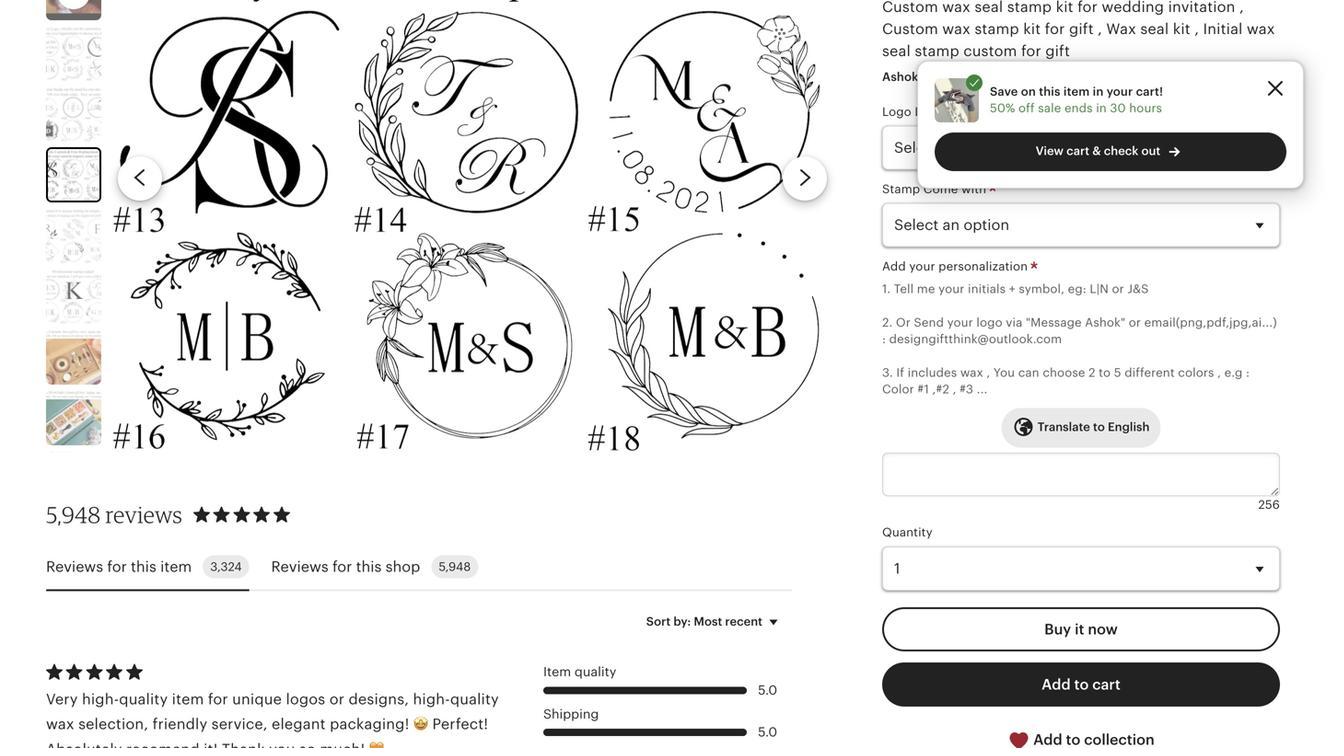 Task type: vqa. For each thing, say whether or not it's contained in the screenshot.
Apple
no



Task type: describe. For each thing, give the bounding box(es) containing it.
absolutely
[[46, 742, 122, 749]]

includes
[[908, 366, 957, 380]]

2 vertical spatial stamp
[[915, 43, 959, 59]]

ends
[[1064, 101, 1093, 115]]

2 horizontal spatial seal
[[1140, 21, 1169, 37]]

different
[[1125, 366, 1175, 380]]

🧡
[[369, 742, 384, 749]]

design
[[915, 105, 955, 119]]

on
[[1021, 85, 1036, 98]]

for up on
[[1021, 43, 1041, 59]]

translate
[[1038, 420, 1090, 434]]

recent
[[725, 615, 762, 629]]

tab list containing reviews for this item
[[46, 545, 792, 592]]

...
[[977, 383, 988, 396]]

translate to english
[[1035, 420, 1150, 434]]

with
[[961, 182, 986, 196]]

if
[[896, 366, 904, 380]]

#1
[[918, 383, 929, 396]]

very
[[46, 692, 78, 708]]

add to cart
[[1042, 677, 1121, 693]]

3,324
[[210, 561, 242, 574]]

0 vertical spatial stamp
[[1007, 0, 1052, 15]]

buy
[[1044, 621, 1071, 638]]

Add your personalization text field
[[882, 453, 1280, 497]]

, left you
[[987, 366, 990, 380]]

0 horizontal spatial custom wax seal stamp kit for wedding invitation custom wax image 4 image
[[48, 149, 99, 201]]

logo
[[977, 316, 1003, 329]]

+
[[1009, 282, 1015, 296]]

custom wax seal stamp kit for wedding invitation , custom wax stamp kit for gift , wax seal kit , initial wax seal stamp custom for gift
[[882, 0, 1275, 59]]

sort by: most recent
[[646, 615, 762, 629]]

buy it now
[[1044, 621, 1118, 638]]

you
[[269, 742, 295, 749]]

"message
[[1026, 316, 1082, 329]]

now
[[1088, 621, 1118, 638]]

ashokshopgifts link
[[882, 70, 977, 84]]

e.g
[[1224, 366, 1243, 380]]

much!
[[320, 742, 365, 749]]

your down add your personalization
[[938, 282, 965, 296]]

to for cart
[[1074, 677, 1089, 693]]

5
[[1114, 366, 1121, 380]]

it
[[1075, 621, 1084, 638]]

, left e.g
[[1217, 366, 1221, 380]]

designgiftthink@outlook.com
[[889, 332, 1062, 346]]

2 horizontal spatial quality
[[575, 665, 616, 680]]

item for high-
[[172, 692, 204, 708]]

this for reviews for this item
[[131, 559, 156, 576]]

service,
[[212, 717, 268, 733]]

for left "shop"
[[332, 559, 352, 576]]

send
[[914, 316, 944, 329]]

0 horizontal spatial quality
[[119, 692, 168, 708]]

custom wax seal stamp kit for wedding invitation custom wax image 3 image
[[46, 87, 101, 142]]

2 vertical spatial seal
[[882, 43, 911, 59]]

or
[[896, 316, 911, 329]]

j&s
[[1127, 282, 1149, 296]]

0 horizontal spatial kit
[[1023, 21, 1041, 37]]

item
[[543, 665, 571, 680]]

so
[[299, 742, 316, 749]]

, left wax at right top
[[1098, 21, 1102, 37]]

reviews for reviews for this shop
[[271, 559, 329, 576]]

by:
[[673, 615, 691, 629]]

1 vertical spatial in
[[1096, 101, 1107, 115]]

0 vertical spatial or
[[1112, 282, 1124, 296]]

wax inside 3. if includes wax , you can choose 2 to 5 different colors , e.g : color #1 ,#2 , #3 ...
[[960, 366, 983, 380]]

off
[[1018, 101, 1035, 115]]

wax inside the very high-quality item for unique logos or designs, high-quality wax selection, friendly service, elegant packaging! 🤩 perfect! absolutely recomend it!  thank you so much! 🧡
[[46, 717, 74, 733]]

0 vertical spatial in
[[1093, 85, 1104, 98]]

1 high- from the left
[[82, 692, 119, 708]]

logos
[[286, 692, 325, 708]]

sale
[[1038, 101, 1061, 115]]

stamp
[[882, 182, 920, 196]]

1 horizontal spatial custom wax seal stamp kit for wedding invitation custom wax image 4 image
[[107, 0, 838, 453]]

ashokshopgifts
[[882, 70, 977, 84]]

1 horizontal spatial kit
[[1056, 0, 1073, 15]]

save
[[990, 85, 1018, 98]]

recomend
[[126, 742, 200, 749]]

translate to english button
[[1004, 409, 1158, 448]]

email(png,pdf,jpg,ai...)
[[1144, 316, 1277, 329]]

add for add your personalization
[[882, 260, 906, 274]]

custom wax seal stamp kit for wedding invitation custom wax image 7 image
[[46, 330, 101, 385]]

initials
[[968, 282, 1006, 296]]

check
[[1104, 144, 1139, 158]]

stamp come with
[[882, 182, 990, 196]]

&
[[1092, 144, 1101, 158]]

1 vertical spatial stamp
[[975, 21, 1019, 37]]

choose
[[1043, 366, 1085, 380]]

1 horizontal spatial seal
[[975, 0, 1003, 15]]

2. or send your logo via "message ashok" or email(png,pdf,jpg,ai...) : designgiftthink@outlook.com
[[882, 316, 1277, 346]]

custom wax seal stamp kit for wedding invitation custom wax stamp(head&handle) image
[[46, 26, 101, 81]]

designs,
[[349, 692, 409, 708]]

: inside 2. or send your logo via "message ashok" or email(png,pdf,jpg,ai...) : designgiftthink@outlook.com
[[882, 332, 886, 346]]

thank
[[222, 742, 265, 749]]

3.
[[882, 366, 893, 380]]

shipping
[[543, 707, 599, 722]]

30
[[1110, 101, 1126, 115]]

logo
[[882, 105, 911, 119]]

, up the initial
[[1239, 0, 1244, 15]]

ashok"
[[1085, 316, 1125, 329]]

for inside the very high-quality item for unique logos or designs, high-quality wax selection, friendly service, elegant packaging! 🤩 perfect! absolutely recomend it!  thank you so much! 🧡
[[208, 692, 228, 708]]

wax
[[1106, 21, 1136, 37]]

star_seller image
[[981, 69, 997, 86]]

#3
[[960, 383, 973, 396]]

2 high- from the left
[[413, 692, 450, 708]]

personalization
[[939, 260, 1028, 274]]

item for on
[[1063, 85, 1090, 98]]

3. if includes wax , you can choose 2 to 5 different colors , e.g : color #1 ,#2 , #3 ...
[[882, 366, 1250, 396]]

add to cart button
[[882, 663, 1280, 707]]

your inside save on this item in your cart! 50% off sale ends in 30 hours
[[1107, 85, 1133, 98]]

this for reviews for this shop
[[356, 559, 382, 576]]

your up me
[[909, 260, 935, 274]]

buy it now button
[[882, 608, 1280, 652]]

add to collection
[[1030, 732, 1155, 748]]

view cart & check out
[[1036, 144, 1161, 158]]

wedding
[[1102, 0, 1164, 15]]

me
[[917, 282, 935, 296]]



Task type: locate. For each thing, give the bounding box(es) containing it.
1 horizontal spatial or
[[1112, 282, 1124, 296]]

5,948 right "shop"
[[439, 561, 471, 574]]

save on this item in your cart! 50% off sale ends in 30 hours
[[990, 85, 1163, 115]]

🤩
[[413, 717, 428, 733]]

item inside tab list
[[160, 559, 192, 576]]

0 vertical spatial 5.0
[[758, 683, 777, 698]]

quality up selection,
[[119, 692, 168, 708]]

1 vertical spatial :
[[1246, 366, 1250, 380]]

5,948 inside tab list
[[439, 561, 471, 574]]

logo design
[[882, 105, 958, 119]]

this up sale
[[1039, 85, 1060, 98]]

1 custom from the top
[[882, 0, 938, 15]]

0 horizontal spatial this
[[131, 559, 156, 576]]

,
[[1239, 0, 1244, 15], [1098, 21, 1102, 37], [1195, 21, 1199, 37], [987, 366, 990, 380], [1217, 366, 1221, 380], [953, 383, 956, 396]]

custom wax seal stamp kit for wedding invitation custom wax image 6 image
[[46, 269, 101, 324]]

this inside save on this item in your cart! 50% off sale ends in 30 hours
[[1039, 85, 1060, 98]]

0 horizontal spatial high-
[[82, 692, 119, 708]]

can
[[1018, 366, 1039, 380]]

or right l|n
[[1112, 282, 1124, 296]]

stamp
[[1007, 0, 1052, 15], [975, 21, 1019, 37], [915, 43, 959, 59]]

high-
[[82, 692, 119, 708], [413, 692, 450, 708]]

quality
[[575, 665, 616, 680], [119, 692, 168, 708], [450, 692, 499, 708]]

this left "shop"
[[356, 559, 382, 576]]

5.0 for shipping
[[758, 725, 777, 740]]

add down add to cart button
[[1033, 732, 1062, 748]]

high- up selection,
[[82, 692, 119, 708]]

to right "2"
[[1099, 366, 1111, 380]]

shop
[[385, 559, 420, 576]]

cart up add to collection button
[[1092, 677, 1121, 693]]

this
[[1039, 85, 1060, 98], [131, 559, 156, 576], [356, 559, 382, 576]]

seal up ashokshopgifts link
[[882, 43, 911, 59]]

0 vertical spatial cart
[[1067, 144, 1089, 158]]

invitation
[[1168, 0, 1235, 15]]

collection
[[1084, 732, 1155, 748]]

1 horizontal spatial cart
[[1092, 677, 1121, 693]]

to inside add to collection button
[[1066, 732, 1080, 748]]

1 vertical spatial custom
[[882, 21, 938, 37]]

perfect!
[[432, 717, 488, 733]]

item for for
[[160, 559, 192, 576]]

5.0 for item quality
[[758, 683, 777, 698]]

for up service,
[[208, 692, 228, 708]]

or
[[1112, 282, 1124, 296], [1129, 316, 1141, 329], [329, 692, 345, 708]]

1.
[[882, 282, 891, 296]]

tab list
[[46, 545, 792, 592]]

or inside the very high-quality item for unique logos or designs, high-quality wax selection, friendly service, elegant packaging! 🤩 perfect! absolutely recomend it!  thank you so much! 🧡
[[329, 692, 345, 708]]

2 horizontal spatial or
[[1129, 316, 1141, 329]]

cart inside add to cart button
[[1092, 677, 1121, 693]]

very high-quality item for unique logos or designs, high-quality wax selection, friendly service, elegant packaging! 🤩 perfect! absolutely recomend it!  thank you so much! 🧡
[[46, 692, 499, 749]]

elegant
[[272, 717, 326, 733]]

5,948 up reviews for this item
[[46, 502, 101, 529]]

eg:
[[1068, 282, 1086, 296]]

reviews for this shop
[[271, 559, 420, 576]]

:
[[882, 332, 886, 346], [1246, 366, 1250, 380]]

item up friendly
[[172, 692, 204, 708]]

selection,
[[78, 717, 148, 733]]

color
[[882, 383, 914, 396]]

sort by: most recent button
[[632, 603, 798, 642]]

2 horizontal spatial kit
[[1173, 21, 1190, 37]]

1 vertical spatial cart
[[1092, 677, 1121, 693]]

1 vertical spatial add
[[1042, 677, 1071, 693]]

0 horizontal spatial or
[[329, 692, 345, 708]]

for down 5,948 reviews
[[107, 559, 127, 576]]

to for english
[[1093, 420, 1105, 434]]

quality up perfect!
[[450, 692, 499, 708]]

this for save on this item in your cart! 50% off sale ends in 30 hours
[[1039, 85, 1060, 98]]

1 horizontal spatial this
[[356, 559, 382, 576]]

item up 'ends'
[[1063, 85, 1090, 98]]

custom up ashokshopgifts
[[882, 0, 938, 15]]

custom wax seal stamp kit for wedding invitation custom wax image 8 image
[[46, 391, 101, 446]]

this down reviews on the left bottom of page
[[131, 559, 156, 576]]

2 custom from the top
[[882, 21, 938, 37]]

2 vertical spatial item
[[172, 692, 204, 708]]

to inside 3. if includes wax , you can choose 2 to 5 different colors , e.g : color #1 ,#2 , #3 ...
[[1099, 366, 1111, 380]]

to inside translate to english button
[[1093, 420, 1105, 434]]

kit
[[1056, 0, 1073, 15], [1023, 21, 1041, 37], [1173, 21, 1190, 37]]

or right logos
[[329, 692, 345, 708]]

reviews right 3,324
[[271, 559, 329, 576]]

add for add to collection
[[1033, 732, 1062, 748]]

reviews for reviews for this item
[[46, 559, 103, 576]]

sort
[[646, 615, 671, 629]]

to
[[1099, 366, 1111, 380], [1093, 420, 1105, 434], [1074, 677, 1089, 693], [1066, 732, 1080, 748]]

to up add to collection button
[[1074, 677, 1089, 693]]

your up designgiftthink@outlook.com
[[947, 316, 973, 329]]

1 horizontal spatial high-
[[413, 692, 450, 708]]

add your personalization
[[882, 260, 1031, 274]]

kit up on
[[1023, 21, 1041, 37]]

view cart & check out link
[[935, 133, 1286, 171]]

cart inside view cart & check out link
[[1067, 144, 1089, 158]]

0 horizontal spatial cart
[[1067, 144, 1089, 158]]

your up 30
[[1107, 85, 1133, 98]]

1 reviews from the left
[[46, 559, 103, 576]]

1 vertical spatial gift
[[1045, 43, 1070, 59]]

for left wedding
[[1077, 0, 1098, 15]]

add for add to cart
[[1042, 677, 1071, 693]]

0 vertical spatial custom
[[882, 0, 938, 15]]

view
[[1036, 144, 1064, 158]]

reviews
[[46, 559, 103, 576], [271, 559, 329, 576]]

1. tell me your initials + symbol, eg: l|n or j&s
[[882, 282, 1149, 296]]

custom wax seal stamp kit for wedding invitation custom wax image 5 image
[[46, 208, 101, 264]]

item inside save on this item in your cart! 50% off sale ends in 30 hours
[[1063, 85, 1090, 98]]

your
[[1107, 85, 1133, 98], [909, 260, 935, 274], [938, 282, 965, 296], [947, 316, 973, 329]]

or right ashok"
[[1129, 316, 1141, 329]]

out
[[1141, 144, 1161, 158]]

friendly
[[152, 717, 207, 733]]

for
[[1077, 0, 1098, 15], [1045, 21, 1065, 37], [1021, 43, 1041, 59], [107, 559, 127, 576], [332, 559, 352, 576], [208, 692, 228, 708]]

1 vertical spatial 5.0
[[758, 725, 777, 740]]

0 horizontal spatial 5,948
[[46, 502, 101, 529]]

seal up custom
[[975, 0, 1003, 15]]

initial
[[1203, 21, 1243, 37]]

quality right item
[[575, 665, 616, 680]]

0 vertical spatial add
[[882, 260, 906, 274]]

: inside 3. if includes wax , you can choose 2 to 5 different colors , e.g : color #1 ,#2 , #3 ...
[[1246, 366, 1250, 380]]

cart left &
[[1067, 144, 1089, 158]]

seal
[[975, 0, 1003, 15], [1140, 21, 1169, 37], [882, 43, 911, 59]]

add up add to collection button
[[1042, 677, 1071, 693]]

2 reviews from the left
[[271, 559, 329, 576]]

come
[[923, 182, 958, 196]]

0 vertical spatial gift
[[1069, 21, 1094, 37]]

5,948 for 5,948 reviews
[[46, 502, 101, 529]]

gift left wax at right top
[[1069, 21, 1094, 37]]

reviews down 5,948 reviews
[[46, 559, 103, 576]]

1 horizontal spatial :
[[1246, 366, 1250, 380]]

0 vertical spatial seal
[[975, 0, 1003, 15]]

1 vertical spatial 5,948
[[439, 561, 471, 574]]

custom
[[882, 0, 938, 15], [882, 21, 938, 37]]

1 vertical spatial or
[[1129, 316, 1141, 329]]

custom
[[963, 43, 1017, 59]]

quantity
[[882, 526, 933, 540]]

, left #3
[[953, 383, 956, 396]]

item quality
[[543, 665, 616, 680]]

5.0
[[758, 683, 777, 698], [758, 725, 777, 740]]

custom wax seal stamp kit for wedding invitation custom wax image 4 image
[[107, 0, 838, 453], [48, 149, 99, 201]]

hours
[[1129, 101, 1162, 115]]

item
[[1063, 85, 1090, 98], [160, 559, 192, 576], [172, 692, 204, 708]]

english
[[1108, 420, 1150, 434]]

in
[[1093, 85, 1104, 98], [1096, 101, 1107, 115]]

2 horizontal spatial this
[[1039, 85, 1060, 98]]

to inside add to cart button
[[1074, 677, 1089, 693]]

: right e.g
[[1246, 366, 1250, 380]]

1 horizontal spatial 5,948
[[439, 561, 471, 574]]

, down invitation
[[1195, 21, 1199, 37]]

0 vertical spatial 5,948
[[46, 502, 101, 529]]

1 horizontal spatial reviews
[[271, 559, 329, 576]]

1 5.0 from the top
[[758, 683, 777, 698]]

item left 3,324
[[160, 559, 192, 576]]

1 horizontal spatial quality
[[450, 692, 499, 708]]

reviews for this item
[[46, 559, 192, 576]]

you
[[993, 366, 1015, 380]]

50%
[[990, 101, 1015, 115]]

to for collection
[[1066, 732, 1080, 748]]

to left english
[[1093, 420, 1105, 434]]

your inside 2. or send your logo via "message ashok" or email(png,pdf,jpg,ai...) : designgiftthink@outlook.com
[[947, 316, 973, 329]]

high- up 🤩
[[413, 692, 450, 708]]

tell
[[894, 282, 914, 296]]

custom up ashokshopgifts link
[[882, 21, 938, 37]]

via
[[1006, 316, 1023, 329]]

0 horizontal spatial seal
[[882, 43, 911, 59]]

add to collection button
[[882, 718, 1280, 749]]

to left collection
[[1066, 732, 1080, 748]]

l|n
[[1090, 282, 1109, 296]]

seal down wedding
[[1140, 21, 1169, 37]]

2 5.0 from the top
[[758, 725, 777, 740]]

0 horizontal spatial :
[[882, 332, 886, 346]]

for left wax at right top
[[1045, 21, 1065, 37]]

0 vertical spatial :
[[882, 332, 886, 346]]

gift up save on this item in your cart! 50% off sale ends in 30 hours
[[1045, 43, 1070, 59]]

packaging!
[[330, 717, 409, 733]]

2 vertical spatial add
[[1033, 732, 1062, 748]]

kit down invitation
[[1173, 21, 1190, 37]]

wax
[[942, 0, 971, 15], [942, 21, 971, 37], [1247, 21, 1275, 37], [960, 366, 983, 380], [46, 717, 74, 733]]

gift
[[1069, 21, 1094, 37], [1045, 43, 1070, 59]]

0 horizontal spatial reviews
[[46, 559, 103, 576]]

2.
[[882, 316, 893, 329]]

0 vertical spatial item
[[1063, 85, 1090, 98]]

cart!
[[1136, 85, 1163, 98]]

item inside the very high-quality item for unique logos or designs, high-quality wax selection, friendly service, elegant packaging! 🤩 perfect! absolutely recomend it!  thank you so much! 🧡
[[172, 692, 204, 708]]

5,948 for 5,948
[[439, 561, 471, 574]]

or inside 2. or send your logo via "message ashok" or email(png,pdf,jpg,ai...) : designgiftthink@outlook.com
[[1129, 316, 1141, 329]]

: down 2.
[[882, 332, 886, 346]]

1 vertical spatial seal
[[1140, 21, 1169, 37]]

2 vertical spatial or
[[329, 692, 345, 708]]

256
[[1258, 498, 1280, 512]]

symbol,
[[1019, 282, 1065, 296]]

add up 1. at the top of the page
[[882, 260, 906, 274]]

cart
[[1067, 144, 1089, 158], [1092, 677, 1121, 693]]

1 vertical spatial item
[[160, 559, 192, 576]]

kit left wedding
[[1056, 0, 1073, 15]]

unique
[[232, 692, 282, 708]]



